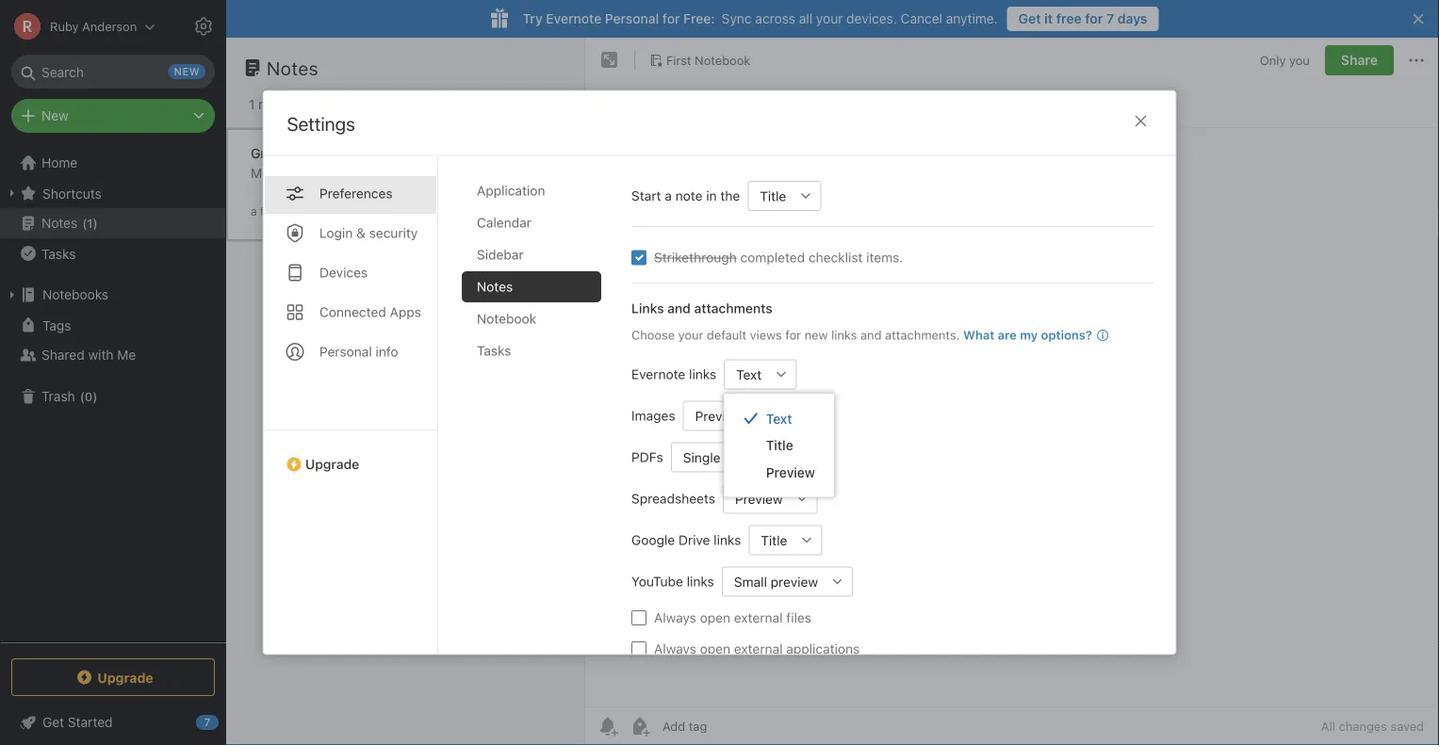 Task type: locate. For each thing, give the bounding box(es) containing it.
0 vertical spatial notebook
[[695, 53, 751, 67]]

)
[[93, 216, 98, 230], [93, 390, 97, 404]]

first
[[666, 53, 691, 67]]

notes down shortcuts
[[41, 215, 78, 231]]

1 horizontal spatial text
[[766, 411, 792, 426]]

your down links and attachments
[[678, 328, 703, 342]]

notebook inside button
[[695, 53, 751, 67]]

0 vertical spatial )
[[93, 216, 98, 230]]

Choose default view option for Google Drive links field
[[748, 525, 822, 555]]

) right trash
[[93, 390, 97, 404]]

text link
[[725, 405, 834, 432]]

nov
[[691, 96, 715, 111]]

1 vertical spatial (
[[80, 390, 85, 404]]

you
[[1289, 53, 1310, 67]]

0 vertical spatial external
[[734, 610, 782, 625]]

title inside field
[[759, 188, 786, 203]]

note
[[258, 97, 286, 112], [675, 188, 702, 203]]

external for applications
[[734, 641, 782, 656]]

1 vertical spatial upgrade button
[[11, 659, 215, 697]]

connected apps
[[319, 304, 421, 320]]

1 horizontal spatial tab list
[[461, 175, 616, 655]]

0 vertical spatial title
[[759, 188, 786, 203]]

notebook down "sync"
[[695, 53, 751, 67]]

preview up 'single page'
[[695, 408, 743, 423]]

notebook down the notes tab
[[476, 311, 536, 326]]

0 vertical spatial a
[[664, 188, 671, 203]]

1 horizontal spatial upgrade button
[[263, 429, 437, 479]]

tab list for start a note in the
[[461, 175, 616, 655]]

for left 7
[[1085, 11, 1103, 26]]

0 horizontal spatial notebook
[[476, 311, 536, 326]]

title button right the
[[747, 180, 791, 211]]

1 vertical spatial tasks
[[476, 343, 511, 358]]

options?
[[1041, 328, 1092, 342]]

notes up 1 note
[[267, 57, 319, 79]]

) inside notes ( 1 )
[[93, 216, 98, 230]]

1 vertical spatial open
[[700, 641, 730, 656]]

preview down preview link
[[735, 491, 782, 506]]

None search field
[[25, 55, 202, 89]]

0 vertical spatial 1
[[249, 97, 255, 112]]

0 vertical spatial tasks
[[41, 246, 76, 261]]

free
[[1056, 11, 1082, 26]]

personal down the connected at the top left of the page
[[319, 344, 372, 359]]

1 open from the top
[[700, 610, 730, 625]]

tasks down notes ( 1 )
[[41, 246, 76, 261]]

evernote
[[546, 11, 602, 26], [631, 366, 685, 382]]

1 horizontal spatial upgrade
[[305, 456, 359, 472]]

get it free for 7 days button
[[1007, 7, 1159, 31]]

always open external applications
[[654, 641, 859, 656]]

first notebook button
[[643, 47, 757, 74]]

my
[[1020, 328, 1037, 342]]

1 vertical spatial preview
[[766, 465, 815, 480]]

personal info
[[319, 344, 398, 359]]

0 horizontal spatial a
[[251, 205, 257, 218]]

title right the
[[759, 188, 786, 203]]

external
[[734, 610, 782, 625], [734, 641, 782, 656]]

0 vertical spatial (
[[82, 216, 87, 230]]

&
[[356, 225, 365, 240]]

( down shortcuts
[[82, 216, 87, 230]]

sugar
[[313, 165, 349, 181]]

( for trash
[[80, 390, 85, 404]]

1 vertical spatial personal
[[319, 344, 372, 359]]

always right always open external applications option
[[654, 641, 696, 656]]

across
[[755, 11, 795, 26]]

personal
[[605, 11, 659, 26], [319, 344, 372, 359]]

0 vertical spatial always
[[654, 610, 696, 625]]

0 horizontal spatial note
[[258, 97, 286, 112]]

1 external from the top
[[734, 610, 782, 625]]

drive
[[678, 532, 710, 548]]

start a note in the
[[631, 188, 740, 203]]

) down "shortcuts" button
[[93, 216, 98, 230]]

calendar tab
[[461, 207, 601, 238]]

2 vertical spatial notes
[[476, 279, 512, 294]]

2 horizontal spatial notes
[[476, 279, 512, 294]]

0 horizontal spatial tab list
[[263, 156, 438, 655]]

preview button
[[683, 401, 747, 431], [722, 484, 787, 514]]

your right "all"
[[816, 11, 843, 26]]

1 vertical spatial notebook
[[476, 311, 536, 326]]

0 horizontal spatial text
[[736, 366, 761, 382]]

2 always from the top
[[654, 641, 696, 656]]

connected
[[319, 304, 386, 320]]

preview down title link
[[766, 465, 815, 480]]

always open external files
[[654, 610, 811, 625]]

0 vertical spatial upgrade button
[[263, 429, 437, 479]]

and left attachments.
[[860, 328, 881, 342]]

1 vertical spatial always
[[654, 641, 696, 656]]

0 horizontal spatial upgrade button
[[11, 659, 215, 697]]

0 horizontal spatial notes
[[41, 215, 78, 231]]

single
[[683, 449, 720, 465]]

title inside field
[[760, 532, 787, 548]]

0 horizontal spatial for
[[663, 11, 680, 26]]

0 vertical spatial upgrade
[[305, 456, 359, 472]]

1 horizontal spatial 1
[[249, 97, 255, 112]]

with
[[88, 347, 114, 363]]

expand notebooks image
[[5, 287, 20, 303]]

application tab
[[461, 175, 601, 206]]

7
[[1107, 11, 1114, 26]]

add tag image
[[629, 715, 651, 738]]

note left in
[[675, 188, 702, 203]]

2 external from the top
[[734, 641, 782, 656]]

a left few
[[251, 205, 257, 218]]

cheese
[[352, 165, 398, 181]]

preview
[[695, 408, 743, 423], [766, 465, 815, 480], [735, 491, 782, 506]]

close image
[[1130, 110, 1152, 132]]

only you
[[1260, 53, 1310, 67]]

1 down shortcuts
[[87, 216, 93, 230]]

Always open external files checkbox
[[631, 610, 646, 625]]

links and attachments
[[631, 300, 772, 316]]

0 vertical spatial preview
[[695, 408, 743, 423]]

) inside trash ( 0 )
[[93, 390, 97, 404]]

0 vertical spatial personal
[[605, 11, 659, 26]]

1 vertical spatial a
[[251, 205, 257, 218]]

evernote right the try
[[546, 11, 602, 26]]

( inside trash ( 0 )
[[80, 390, 85, 404]]

text down views
[[736, 366, 761, 382]]

1 vertical spatial title button
[[748, 525, 792, 555]]

0 vertical spatial title button
[[747, 180, 791, 211]]

( inside notes ( 1 )
[[82, 216, 87, 230]]

title for google drive links
[[760, 532, 787, 548]]

0 horizontal spatial upgrade
[[97, 670, 153, 685]]

a right the start
[[664, 188, 671, 203]]

1 vertical spatial and
[[860, 328, 881, 342]]

0 horizontal spatial personal
[[319, 344, 372, 359]]

are
[[997, 328, 1016, 342]]

1 vertical spatial title
[[766, 438, 793, 453]]

notes inside tab
[[476, 279, 512, 294]]

preview inside choose default view option for images field
[[695, 408, 743, 423]]

for for 7
[[1085, 11, 1103, 26]]

note up the "grocery"
[[258, 97, 286, 112]]

1 vertical spatial evernote
[[631, 366, 685, 382]]

notes down sidebar
[[476, 279, 512, 294]]

youtube links
[[631, 574, 714, 589]]

and right links
[[667, 300, 690, 316]]

tree
[[0, 148, 226, 642]]

personal up 'expand note' image
[[605, 11, 659, 26]]

1 note
[[249, 97, 286, 112]]

tasks inside 'tasks' button
[[41, 246, 76, 261]]

always right always open external files checkbox
[[654, 610, 696, 625]]

open up always open external applications
[[700, 610, 730, 625]]

upgrade
[[305, 456, 359, 472], [97, 670, 153, 685]]

notes inside tree
[[41, 215, 78, 231]]

upgrade inside tab list
[[305, 456, 359, 472]]

1 vertical spatial 1
[[87, 216, 93, 230]]

2 ) from the top
[[93, 390, 97, 404]]

1 horizontal spatial for
[[785, 328, 801, 342]]

1 always from the top
[[654, 610, 696, 625]]

spreadsheets
[[631, 491, 715, 506]]

title down text link
[[766, 438, 793, 453]]

1 vertical spatial notes
[[41, 215, 78, 231]]

1 horizontal spatial personal
[[605, 11, 659, 26]]

notes tab
[[461, 271, 601, 302]]

devices
[[319, 264, 367, 280]]

links
[[831, 328, 857, 342], [689, 366, 716, 382], [713, 532, 741, 548], [686, 574, 714, 589]]

1 vertical spatial note
[[675, 188, 702, 203]]

evernote links
[[631, 366, 716, 382]]

saved
[[1391, 720, 1424, 734]]

1 vertical spatial )
[[93, 390, 97, 404]]

0 horizontal spatial 1
[[87, 216, 93, 230]]

preview button down page
[[722, 484, 787, 514]]

0 horizontal spatial and
[[667, 300, 690, 316]]

2 vertical spatial preview
[[735, 491, 782, 506]]

tab list
[[263, 156, 438, 655], [461, 175, 616, 655]]

eggs
[[279, 165, 309, 181]]

calendar
[[476, 214, 531, 230]]

single page
[[683, 449, 754, 465]]

all
[[799, 11, 813, 26]]

1 horizontal spatial notebook
[[695, 53, 751, 67]]

try evernote personal for free: sync across all your devices. cancel anytime.
[[523, 11, 998, 26]]

Choose default view option for Images field
[[683, 401, 777, 431]]

title up small preview button
[[760, 532, 787, 548]]

evernote down choose
[[631, 366, 685, 382]]

for left free:
[[663, 11, 680, 26]]

external up always open external applications
[[734, 610, 782, 625]]

edited
[[630, 96, 668, 111]]

1 vertical spatial upgrade
[[97, 670, 153, 685]]

share button
[[1325, 45, 1394, 75]]

preview inside choose default view option for spreadsheets field
[[735, 491, 782, 506]]

for
[[663, 11, 680, 26], [1085, 11, 1103, 26], [785, 328, 801, 342]]

tasks button
[[0, 238, 225, 269]]

preview button up single page button
[[683, 401, 747, 431]]

1
[[249, 97, 255, 112], [87, 216, 93, 230]]

text
[[736, 366, 761, 382], [766, 411, 792, 426]]

tab list containing application
[[461, 175, 616, 655]]

1 horizontal spatial and
[[860, 328, 881, 342]]

1 vertical spatial external
[[734, 641, 782, 656]]

1 horizontal spatial tasks
[[476, 343, 511, 358]]

title
[[759, 188, 786, 203], [766, 438, 793, 453], [760, 532, 787, 548]]

for inside get it free for 7 days button
[[1085, 11, 1103, 26]]

a few minutes ago
[[251, 205, 348, 218]]

text inside dropdown list menu
[[766, 411, 792, 426]]

external down always open external files
[[734, 641, 782, 656]]

( right trash
[[80, 390, 85, 404]]

grocery
[[251, 146, 301, 161]]

0 vertical spatial evernote
[[546, 11, 602, 26]]

text up title link
[[766, 411, 792, 426]]

1 up the "grocery"
[[249, 97, 255, 112]]

sync
[[722, 11, 752, 26]]

title button
[[747, 180, 791, 211], [748, 525, 792, 555]]

Start a new note in the body or title. field
[[747, 180, 821, 211]]

shared with me
[[41, 347, 136, 363]]

0 vertical spatial notes
[[267, 57, 319, 79]]

for left new
[[785, 328, 801, 342]]

tab list containing preferences
[[263, 156, 438, 655]]

0 vertical spatial open
[[700, 610, 730, 625]]

open down always open external files
[[700, 641, 730, 656]]

Note Editor text field
[[585, 128, 1439, 707]]

Choose default view option for Evernote links field
[[724, 359, 796, 389]]

1 horizontal spatial notes
[[267, 57, 319, 79]]

note list element
[[226, 38, 585, 746]]

2 horizontal spatial for
[[1085, 11, 1103, 26]]

completed
[[740, 249, 805, 265]]

0 horizontal spatial your
[[678, 328, 703, 342]]

0 vertical spatial note
[[258, 97, 286, 112]]

0 horizontal spatial tasks
[[41, 246, 76, 261]]

1 ) from the top
[[93, 216, 98, 230]]

days
[[1118, 11, 1148, 26]]

it
[[1044, 11, 1053, 26]]

2 vertical spatial title
[[760, 532, 787, 548]]

1 horizontal spatial your
[[816, 11, 843, 26]]

1 horizontal spatial evernote
[[631, 366, 685, 382]]

links right drive on the left of the page
[[713, 532, 741, 548]]

new button
[[11, 99, 215, 133]]

tasks down notebook tab on the top left of the page
[[476, 343, 511, 358]]

always for always open external applications
[[654, 641, 696, 656]]

milk
[[251, 165, 275, 181]]

0 vertical spatial text
[[736, 366, 761, 382]]

title button down choose default view option for spreadsheets field
[[748, 525, 792, 555]]

1 vertical spatial text
[[766, 411, 792, 426]]

2 open from the top
[[700, 641, 730, 656]]

and
[[667, 300, 690, 316], [860, 328, 881, 342]]

links right new
[[831, 328, 857, 342]]

preview for preview button to the bottom
[[735, 491, 782, 506]]

Search text field
[[25, 55, 202, 89]]

sidebar tab
[[461, 239, 601, 270]]

notes ( 1 )
[[41, 215, 98, 231]]



Task type: vqa. For each thing, say whether or not it's contained in the screenshot.
Preview within the FIELD
yes



Task type: describe. For each thing, give the bounding box(es) containing it.
notes inside note list element
[[267, 57, 319, 79]]

title inside dropdown list menu
[[766, 438, 793, 453]]

single page button
[[670, 442, 759, 472]]

Always open external applications checkbox
[[631, 641, 646, 656]]

attachments
[[694, 300, 772, 316]]

files
[[786, 610, 811, 625]]

1 inside notes ( 1 )
[[87, 216, 93, 230]]

preview link
[[725, 459, 834, 486]]

settings
[[287, 113, 355, 135]]

preview for the top preview button
[[695, 408, 743, 423]]

dropdown list menu
[[725, 405, 834, 486]]

note window element
[[585, 38, 1439, 746]]

external for files
[[734, 610, 782, 625]]

links down drive on the left of the page
[[686, 574, 714, 589]]

1 horizontal spatial note
[[675, 188, 702, 203]]

last
[[600, 96, 626, 111]]

personal inside tab list
[[319, 344, 372, 359]]

16,
[[718, 96, 736, 111]]

few
[[260, 205, 279, 218]]

strikethrough completed checklist items.
[[654, 249, 903, 265]]

login & security
[[319, 225, 417, 240]]

first notebook
[[666, 53, 751, 67]]

items.
[[866, 249, 903, 265]]

in
[[706, 188, 716, 203]]

title for start a note in the
[[759, 188, 786, 203]]

security
[[369, 225, 417, 240]]

changes
[[1339, 720, 1387, 734]]

get it free for 7 days
[[1019, 11, 1148, 26]]

tags
[[42, 317, 71, 333]]

share
[[1341, 52, 1378, 68]]

links
[[631, 300, 664, 316]]

0 vertical spatial your
[[816, 11, 843, 26]]

what
[[963, 328, 994, 342]]

shared
[[41, 347, 85, 363]]

text inside "button"
[[736, 366, 761, 382]]

0 horizontal spatial evernote
[[546, 11, 602, 26]]

apps
[[389, 304, 421, 320]]

notebook inside tab
[[476, 311, 536, 326]]

preview inside preview link
[[766, 465, 815, 480]]

tab list for application
[[263, 156, 438, 655]]

checklist
[[808, 249, 862, 265]]

youtube
[[631, 574, 683, 589]]

info
[[375, 344, 398, 359]]

preferences
[[319, 185, 392, 201]]

Select422 checkbox
[[631, 250, 646, 265]]

0 vertical spatial preview button
[[683, 401, 747, 431]]

upgrade for upgrade popup button within tab list
[[305, 456, 359, 472]]

tasks tab
[[461, 335, 601, 366]]

page
[[724, 449, 754, 465]]

last edited on nov 16, 2023
[[600, 96, 771, 111]]

on
[[672, 96, 687, 111]]

tasks inside 'tasks' tab
[[476, 343, 511, 358]]

open for always open external applications
[[700, 641, 730, 656]]

always for always open external files
[[654, 610, 696, 625]]

home
[[41, 155, 78, 171]]

sidebar
[[476, 246, 523, 262]]

free:
[[683, 11, 715, 26]]

Choose default view option for Spreadsheets field
[[722, 484, 817, 514]]

what are my options?
[[963, 328, 1092, 342]]

Choose default view option for YouTube links field
[[721, 566, 853, 597]]

all changes saved
[[1321, 720, 1424, 734]]

devices.
[[847, 11, 897, 26]]

get
[[1019, 11, 1041, 26]]

choose your default views for new links and attachments.
[[631, 328, 959, 342]]

tags button
[[0, 310, 225, 340]]

title button for start a note in the
[[747, 180, 791, 211]]

1 horizontal spatial a
[[664, 188, 671, 203]]

text button
[[724, 359, 766, 389]]

google drive links
[[631, 532, 741, 548]]

applications
[[786, 641, 859, 656]]

) for notes
[[93, 216, 98, 230]]

small preview button
[[721, 566, 822, 597]]

upgrade for the bottom upgrade popup button
[[97, 670, 153, 685]]

settings image
[[192, 15, 215, 38]]

notebooks link
[[0, 280, 225, 310]]

start
[[631, 188, 661, 203]]

tree containing home
[[0, 148, 226, 642]]

1 vertical spatial preview button
[[722, 484, 787, 514]]

add a reminder image
[[597, 715, 619, 738]]

strikethrough
[[654, 249, 736, 265]]

links left the text "button"
[[689, 366, 716, 382]]

preview
[[770, 574, 818, 589]]

small
[[734, 574, 767, 589]]

1 vertical spatial your
[[678, 328, 703, 342]]

upgrade button inside tab list
[[263, 429, 437, 479]]

choose
[[631, 328, 674, 342]]

notebook tab
[[461, 303, 601, 334]]

title button for google drive links
[[748, 525, 792, 555]]

expand note image
[[599, 49, 621, 72]]

( for notes
[[82, 216, 87, 230]]

cancel
[[901, 11, 943, 26]]

small preview
[[734, 574, 818, 589]]

title link
[[725, 432, 834, 459]]

all
[[1321, 720, 1336, 734]]

views
[[750, 328, 782, 342]]

shortcuts button
[[0, 178, 225, 208]]

0 vertical spatial and
[[667, 300, 690, 316]]

open for always open external files
[[700, 610, 730, 625]]

Choose default view option for PDFs field
[[670, 442, 789, 472]]

only
[[1260, 53, 1286, 67]]

google
[[631, 532, 675, 548]]

trash
[[41, 389, 75, 404]]

a inside note list element
[[251, 205, 257, 218]]

login
[[319, 225, 352, 240]]

for for free:
[[663, 11, 680, 26]]

2023
[[739, 96, 771, 111]]

the
[[720, 188, 740, 203]]

default
[[706, 328, 746, 342]]

new
[[41, 108, 69, 123]]

me
[[117, 347, 136, 363]]

try
[[523, 11, 543, 26]]

) for trash
[[93, 390, 97, 404]]

shared with me link
[[0, 340, 225, 370]]

0
[[85, 390, 93, 404]]

list
[[304, 146, 327, 161]]

1 inside note list element
[[249, 97, 255, 112]]

grocery list
[[251, 146, 327, 161]]



